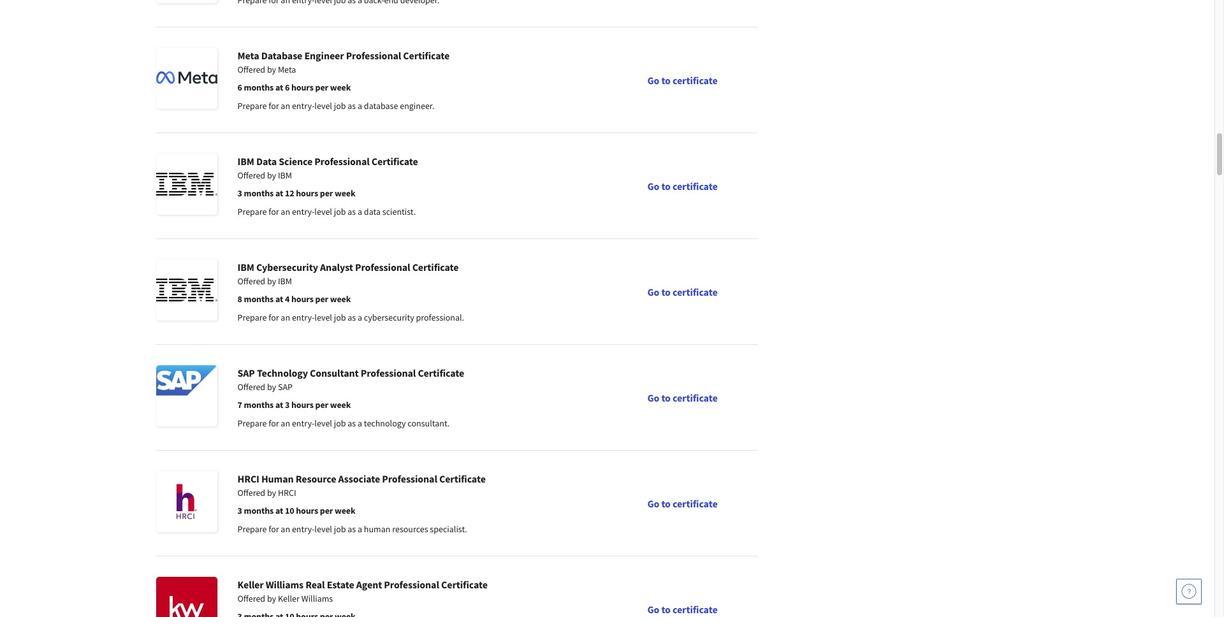 Task type: describe. For each thing, give the bounding box(es) containing it.
level for science
[[315, 206, 332, 217]]

certificate for sap technology consultant  professional certificate
[[418, 367, 464, 379]]

at for technology
[[275, 399, 283, 411]]

as for resource
[[348, 524, 356, 535]]

job for resource
[[334, 524, 346, 535]]

1 horizontal spatial keller
[[278, 593, 300, 605]]

by for data
[[267, 170, 276, 181]]

professional inside hrci human resource associate professional certificate offered by hrci 3 months at 10 hours per week
[[382, 473, 437, 485]]

data
[[364, 206, 381, 217]]

meta database engineer professional certificate offered by meta 6 months at 6 hours per week
[[238, 49, 450, 93]]

ibm down science
[[278, 170, 292, 181]]

per for analyst
[[315, 293, 328, 305]]

a for science
[[358, 206, 362, 217]]

entry- for engineer
[[292, 100, 315, 112]]

estate
[[327, 578, 354, 591]]

data
[[256, 155, 277, 168]]

prepare for data
[[238, 206, 267, 217]]

months for data
[[244, 187, 274, 199]]

prepare for cybersecurity
[[238, 312, 267, 323]]

entry- for consultant
[[292, 418, 315, 429]]

7
[[238, 399, 242, 411]]

ibm image for ibm cybersecurity analyst professional certificate
[[156, 260, 217, 321]]

meta image
[[156, 48, 217, 109]]

hours inside hrci human resource associate professional certificate offered by hrci 3 months at 10 hours per week
[[296, 505, 318, 517]]

job for engineer
[[334, 100, 346, 112]]

per for engineer
[[315, 82, 328, 93]]

prepare for an entry-level job as a data scientist.
[[238, 206, 416, 217]]

3 inside ibm data science professional certificate offered by ibm 3 months at 12 hours per week
[[238, 187, 242, 199]]

engineer.
[[400, 100, 435, 112]]

sap image
[[156, 365, 217, 427]]

months for database
[[244, 82, 274, 93]]

help center image
[[1182, 584, 1197, 599]]

week inside hrci human resource associate professional certificate offered by hrci 3 months at 10 hours per week
[[335, 505, 356, 517]]

science
[[279, 155, 313, 168]]

by for technology
[[267, 381, 276, 393]]

cybersecurity
[[364, 312, 414, 323]]

certificate for ibm data science professional certificate
[[372, 155, 418, 168]]

consultant
[[310, 367, 359, 379]]

professional for engineer
[[346, 49, 401, 62]]

resources
[[392, 524, 428, 535]]

go for ibm data science professional certificate
[[648, 180, 660, 192]]

scientist.
[[382, 206, 416, 217]]

entry- for science
[[292, 206, 315, 217]]

certificate for keller williams real estate agent professional certificate
[[673, 603, 718, 616]]

ibm cybersecurity analyst professional certificate offered by ibm 8 months at 4 hours per week
[[238, 261, 459, 305]]

hrci human resource associate professional certificate offered by hrci 3 months at 10 hours per week
[[238, 473, 486, 517]]

offered for data
[[238, 170, 265, 181]]

for for technology
[[269, 418, 279, 429]]

months inside hrci human resource associate professional certificate offered by hrci 3 months at 10 hours per week
[[244, 505, 274, 517]]

database
[[364, 100, 398, 112]]

associate
[[338, 473, 380, 485]]

database
[[261, 49, 302, 62]]

a for resource
[[358, 524, 362, 535]]

certificate for meta database engineer professional certificate
[[673, 74, 718, 86]]

to for hrci human resource associate professional certificate
[[662, 497, 671, 510]]

offered for database
[[238, 64, 265, 75]]

0 vertical spatial hrci
[[238, 473, 259, 485]]

to for ibm data science professional certificate
[[662, 180, 671, 192]]

8
[[238, 293, 242, 305]]

as for analyst
[[348, 312, 356, 323]]

technology
[[257, 367, 308, 379]]

1 vertical spatial sap
[[278, 381, 293, 393]]

offered for cybersecurity
[[238, 275, 265, 287]]

prepare for human
[[238, 524, 267, 535]]

week for consultant
[[330, 399, 351, 411]]

by inside keller williams real estate agent professional certificate offered by keller williams
[[267, 593, 276, 605]]

for for human
[[269, 524, 279, 535]]

at for data
[[275, 187, 283, 199]]

hours for science
[[296, 187, 318, 199]]

offered for technology
[[238, 381, 265, 393]]

go for sap technology consultant  professional certificate
[[648, 391, 660, 404]]

for for database
[[269, 100, 279, 112]]

prepare for an entry-level job as a database engineer.
[[238, 100, 435, 112]]

hours for consultant
[[291, 399, 314, 411]]

professional for analyst
[[355, 261, 410, 274]]

by for cybersecurity
[[267, 275, 276, 287]]

by for database
[[267, 64, 276, 75]]

go for keller williams real estate agent professional certificate
[[648, 603, 660, 616]]

certificate for sap technology consultant  professional certificate
[[673, 391, 718, 404]]

certificate for hrci human resource associate professional certificate
[[673, 497, 718, 510]]

human
[[364, 524, 391, 535]]

ibm data science professional certificate offered by ibm 3 months at 12 hours per week
[[238, 155, 418, 199]]

entry- for analyst
[[292, 312, 315, 323]]

human
[[261, 473, 294, 485]]

a for consultant
[[358, 418, 362, 429]]

1 vertical spatial williams
[[301, 593, 333, 605]]

resource
[[296, 473, 336, 485]]

months for technology
[[244, 399, 274, 411]]



Task type: vqa. For each thing, say whether or not it's contained in the screenshot.
of
no



Task type: locate. For each thing, give the bounding box(es) containing it.
4 a from the top
[[358, 418, 362, 429]]

job for science
[[334, 206, 346, 217]]

specialist.
[[430, 524, 467, 535]]

go to certificate
[[648, 74, 718, 86], [648, 180, 718, 192], [648, 285, 718, 298], [648, 391, 718, 404], [648, 497, 718, 510], [648, 603, 718, 616]]

real
[[306, 578, 325, 591]]

keller williams real estate agent professional certificate offered by keller williams
[[238, 578, 488, 605]]

as for engineer
[[348, 100, 356, 112]]

cybersecurity
[[256, 261, 318, 274]]

entry-
[[292, 100, 315, 112], [292, 206, 315, 217], [292, 312, 315, 323], [292, 418, 315, 429], [292, 524, 315, 535]]

for down database
[[269, 100, 279, 112]]

2 level from the top
[[315, 206, 332, 217]]

for down human
[[269, 524, 279, 535]]

level down resource
[[315, 524, 332, 535]]

prepare for an entry-level job as a cybersecurity professional.
[[238, 312, 464, 323]]

3 at from the top
[[275, 293, 283, 305]]

3 inside sap technology consultant  professional certificate offered by sap 7 months at 3 hours per week
[[285, 399, 290, 411]]

3 entry- from the top
[[292, 312, 315, 323]]

per up prepare for an entry-level job as a database engineer.
[[315, 82, 328, 93]]

week inside ibm cybersecurity analyst professional certificate offered by ibm 8 months at 4 hours per week
[[330, 293, 351, 305]]

week for science
[[335, 187, 356, 199]]

ibm up '8'
[[238, 261, 254, 274]]

level
[[315, 100, 332, 112], [315, 206, 332, 217], [315, 312, 332, 323], [315, 418, 332, 429], [315, 524, 332, 535]]

a left human
[[358, 524, 362, 535]]

0 horizontal spatial 6
[[238, 82, 242, 93]]

keller williams image
[[156, 577, 217, 617]]

williams
[[266, 578, 304, 591], [301, 593, 333, 605]]

professional right science
[[314, 155, 370, 168]]

by inside ibm data science professional certificate offered by ibm 3 months at 12 hours per week
[[267, 170, 276, 181]]

0 horizontal spatial hrci
[[238, 473, 259, 485]]

5 job from the top
[[334, 524, 346, 535]]

level down meta database engineer professional certificate offered by meta 6 months at 6 hours per week
[[315, 100, 332, 112]]

1 level from the top
[[315, 100, 332, 112]]

1 vertical spatial meta
[[278, 64, 296, 75]]

hours for engineer
[[291, 82, 314, 93]]

offered
[[238, 64, 265, 75], [238, 170, 265, 181], [238, 275, 265, 287], [238, 381, 265, 393], [238, 487, 265, 499], [238, 593, 265, 605]]

job down meta database engineer professional certificate offered by meta 6 months at 6 hours per week
[[334, 100, 346, 112]]

a left technology
[[358, 418, 362, 429]]

1 an from the top
[[281, 100, 290, 112]]

1 offered from the top
[[238, 64, 265, 75]]

at inside hrci human resource associate professional certificate offered by hrci 3 months at 10 hours per week
[[275, 505, 283, 517]]

at inside meta database engineer professional certificate offered by meta 6 months at 6 hours per week
[[275, 82, 283, 93]]

professional right analyst
[[355, 261, 410, 274]]

week for analyst
[[330, 293, 351, 305]]

per inside sap technology consultant  professional certificate offered by sap 7 months at 3 hours per week
[[315, 399, 328, 411]]

week up prepare for an entry-level job as a database engineer.
[[330, 82, 351, 93]]

per inside meta database engineer professional certificate offered by meta 6 months at 6 hours per week
[[315, 82, 328, 93]]

week for engineer
[[330, 82, 351, 93]]

3
[[238, 187, 242, 199], [285, 399, 290, 411], [238, 505, 242, 517]]

2 offered from the top
[[238, 170, 265, 181]]

at left 4
[[275, 293, 283, 305]]

hrci down human
[[278, 487, 296, 499]]

professional inside keller williams real estate agent professional certificate offered by keller williams
[[384, 578, 439, 591]]

prepare for technology
[[238, 418, 267, 429]]

3 by from the top
[[267, 275, 276, 287]]

hours right 4
[[291, 293, 314, 305]]

prepare
[[238, 100, 267, 112], [238, 206, 267, 217], [238, 312, 267, 323], [238, 418, 267, 429], [238, 524, 267, 535]]

2 a from the top
[[358, 206, 362, 217]]

2 vertical spatial 3
[[238, 505, 242, 517]]

3 down technology
[[285, 399, 290, 411]]

certificate inside hrci human resource associate professional certificate offered by hrci 3 months at 10 hours per week
[[439, 473, 486, 485]]

6 go to certificate from the top
[[648, 603, 718, 616]]

by
[[267, 64, 276, 75], [267, 170, 276, 181], [267, 275, 276, 287], [267, 381, 276, 393], [267, 487, 276, 499], [267, 593, 276, 605]]

5 a from the top
[[358, 524, 362, 535]]

3 left "12"
[[238, 187, 242, 199]]

4 an from the top
[[281, 418, 290, 429]]

per inside ibm data science professional certificate offered by ibm 3 months at 12 hours per week
[[320, 187, 333, 199]]

6 go from the top
[[648, 603, 660, 616]]

1 go from the top
[[648, 74, 660, 86]]

4 go from the top
[[648, 391, 660, 404]]

a for analyst
[[358, 312, 362, 323]]

months inside ibm cybersecurity analyst professional certificate offered by ibm 8 months at 4 hours per week
[[244, 293, 274, 305]]

job down ibm cybersecurity analyst professional certificate offered by ibm 8 months at 4 hours per week
[[334, 312, 346, 323]]

months inside meta database engineer professional certificate offered by meta 6 months at 6 hours per week
[[244, 82, 274, 93]]

3 as from the top
[[348, 312, 356, 323]]

1 as from the top
[[348, 100, 356, 112]]

professional right agent
[[384, 578, 439, 591]]

3 for from the top
[[269, 312, 279, 323]]

2 ibm image from the top
[[156, 260, 217, 321]]

months right 7
[[244, 399, 274, 411]]

for for cybersecurity
[[269, 312, 279, 323]]

week up the prepare for an entry-level job as a cybersecurity professional.
[[330, 293, 351, 305]]

hours down database
[[291, 82, 314, 93]]

4 offered from the top
[[238, 381, 265, 393]]

sap up 7
[[238, 367, 255, 379]]

ibm left the data
[[238, 155, 254, 168]]

4 for from the top
[[269, 418, 279, 429]]

a for engineer
[[358, 100, 362, 112]]

go to certificate for ibm data science professional certificate
[[648, 180, 718, 192]]

1 vertical spatial 3
[[285, 399, 290, 411]]

3 left "10" on the left of page
[[238, 505, 242, 517]]

professional for consultant
[[361, 367, 416, 379]]

go for meta database engineer professional certificate
[[648, 74, 660, 86]]

1 prepare from the top
[[238, 100, 267, 112]]

0 vertical spatial meta
[[238, 49, 259, 62]]

prepare for an entry-level job as a human resources specialist.
[[238, 524, 467, 535]]

professional right the engineer
[[346, 49, 401, 62]]

at left "12"
[[275, 187, 283, 199]]

3 go from the top
[[648, 285, 660, 298]]

job left data on the left top of the page
[[334, 206, 346, 217]]

to for keller williams real estate agent professional certificate
[[662, 603, 671, 616]]

4 job from the top
[[334, 418, 346, 429]]

a left cybersecurity
[[358, 312, 362, 323]]

week inside ibm data science professional certificate offered by ibm 3 months at 12 hours per week
[[335, 187, 356, 199]]

at down technology
[[275, 399, 283, 411]]

6 offered from the top
[[238, 593, 265, 605]]

sap
[[238, 367, 255, 379], [278, 381, 293, 393]]

3 go to certificate from the top
[[648, 285, 718, 298]]

level for consultant
[[315, 418, 332, 429]]

5 offered from the top
[[238, 487, 265, 499]]

10
[[285, 505, 294, 517]]

to for ibm cybersecurity analyst professional certificate
[[662, 285, 671, 298]]

certificate up 'professional.'
[[412, 261, 459, 274]]

for
[[269, 100, 279, 112], [269, 206, 279, 217], [269, 312, 279, 323], [269, 418, 279, 429], [269, 524, 279, 535]]

5 go from the top
[[648, 497, 660, 510]]

5 months from the top
[[244, 505, 274, 517]]

hours
[[291, 82, 314, 93], [296, 187, 318, 199], [291, 293, 314, 305], [291, 399, 314, 411], [296, 505, 318, 517]]

offered inside sap technology consultant  professional certificate offered by sap 7 months at 3 hours per week
[[238, 381, 265, 393]]

1 horizontal spatial 6
[[285, 82, 290, 93]]

1 to from the top
[[662, 74, 671, 86]]

1 ibm image from the top
[[156, 154, 217, 215]]

certificate inside sap technology consultant  professional certificate offered by sap 7 months at 3 hours per week
[[418, 367, 464, 379]]

3 prepare from the top
[[238, 312, 267, 323]]

certificate
[[403, 49, 450, 62], [372, 155, 418, 168], [412, 261, 459, 274], [418, 367, 464, 379], [439, 473, 486, 485], [441, 578, 488, 591]]

4 go to certificate from the top
[[648, 391, 718, 404]]

keller
[[238, 578, 264, 591], [278, 593, 300, 605]]

an down technology
[[281, 418, 290, 429]]

engineer
[[304, 49, 344, 62]]

at for cybersecurity
[[275, 293, 283, 305]]

professional for science
[[314, 155, 370, 168]]

an for technology
[[281, 418, 290, 429]]

offered inside hrci human resource associate professional certificate offered by hrci 3 months at 10 hours per week
[[238, 487, 265, 499]]

hours inside meta database engineer professional certificate offered by meta 6 months at 6 hours per week
[[291, 82, 314, 93]]

by inside sap technology consultant  professional certificate offered by sap 7 months at 3 hours per week
[[267, 381, 276, 393]]

2 entry- from the top
[[292, 206, 315, 217]]

an down database
[[281, 100, 290, 112]]

professional inside sap technology consultant  professional certificate offered by sap 7 months at 3 hours per week
[[361, 367, 416, 379]]

prepare down '8'
[[238, 312, 267, 323]]

week up prepare for an entry-level job as a data scientist.
[[335, 187, 356, 199]]

as left technology
[[348, 418, 356, 429]]

an for cybersecurity
[[281, 312, 290, 323]]

1 6 from the left
[[238, 82, 242, 93]]

level for engineer
[[315, 100, 332, 112]]

professional
[[346, 49, 401, 62], [314, 155, 370, 168], [355, 261, 410, 274], [361, 367, 416, 379], [382, 473, 437, 485], [384, 578, 439, 591]]

analyst
[[320, 261, 353, 274]]

an down 4
[[281, 312, 290, 323]]

2 months from the top
[[244, 187, 274, 199]]

2 as from the top
[[348, 206, 356, 217]]

certificate
[[673, 74, 718, 86], [673, 180, 718, 192], [673, 285, 718, 298], [673, 391, 718, 404], [673, 497, 718, 510], [673, 603, 718, 616]]

go to certificate for hrci human resource associate professional certificate
[[648, 497, 718, 510]]

4 level from the top
[[315, 418, 332, 429]]

offered inside keller williams real estate agent professional certificate offered by keller williams
[[238, 593, 265, 605]]

an for database
[[281, 100, 290, 112]]

ibm down cybersecurity
[[278, 275, 292, 287]]

to for sap technology consultant  professional certificate
[[662, 391, 671, 404]]

5 to from the top
[[662, 497, 671, 510]]

williams left real
[[266, 578, 304, 591]]

certificate inside ibm cybersecurity analyst professional certificate offered by ibm 8 months at 4 hours per week
[[412, 261, 459, 274]]

1 vertical spatial keller
[[278, 593, 300, 605]]

certificate up scientist.
[[372, 155, 418, 168]]

job for consultant
[[334, 418, 346, 429]]

4 months from the top
[[244, 399, 274, 411]]

3 certificate from the top
[[673, 285, 718, 298]]

level for analyst
[[315, 312, 332, 323]]

6 certificate from the top
[[673, 603, 718, 616]]

at for database
[[275, 82, 283, 93]]

per
[[315, 82, 328, 93], [320, 187, 333, 199], [315, 293, 328, 305], [315, 399, 328, 411], [320, 505, 333, 517]]

job left human
[[334, 524, 346, 535]]

certificate inside keller williams real estate agent professional certificate offered by keller williams
[[441, 578, 488, 591]]

for down cybersecurity
[[269, 312, 279, 323]]

1 certificate from the top
[[673, 74, 718, 86]]

meta
[[238, 49, 259, 62], [278, 64, 296, 75]]

2 to from the top
[[662, 180, 671, 192]]

hours right "10" on the left of page
[[296, 505, 318, 517]]

meta down database
[[278, 64, 296, 75]]

1 horizontal spatial meta
[[278, 64, 296, 75]]

prepare down the data
[[238, 206, 267, 217]]

for down the data
[[269, 206, 279, 217]]

prepare for database
[[238, 100, 267, 112]]

hours right "12"
[[296, 187, 318, 199]]

0 vertical spatial sap
[[238, 367, 255, 379]]

hrci left human
[[238, 473, 259, 485]]

as left human
[[348, 524, 356, 535]]

offered inside ibm data science professional certificate offered by ibm 3 months at 12 hours per week
[[238, 170, 265, 181]]

as left data on the left top of the page
[[348, 206, 356, 217]]

entry- down "10" on the left of page
[[292, 524, 315, 535]]

3 months from the top
[[244, 293, 274, 305]]

3 job from the top
[[334, 312, 346, 323]]

per up the prepare for an entry-level job as a technology consultant.
[[315, 399, 328, 411]]

2 at from the top
[[275, 187, 283, 199]]

certificate inside ibm data science professional certificate offered by ibm 3 months at 12 hours per week
[[372, 155, 418, 168]]

level for resource
[[315, 524, 332, 535]]

months left "10" on the left of page
[[244, 505, 274, 517]]

go to certificate for meta database engineer professional certificate
[[648, 74, 718, 86]]

hours inside ibm cybersecurity analyst professional certificate offered by ibm 8 months at 4 hours per week
[[291, 293, 314, 305]]

months right '8'
[[244, 293, 274, 305]]

4 entry- from the top
[[292, 418, 315, 429]]

ibm image
[[156, 154, 217, 215], [156, 260, 217, 321]]

by inside meta database engineer professional certificate offered by meta 6 months at 6 hours per week
[[267, 64, 276, 75]]

hrci
[[238, 473, 259, 485], [278, 487, 296, 499]]

months inside sap technology consultant  professional certificate offered by sap 7 months at 3 hours per week
[[244, 399, 274, 411]]

0 vertical spatial ibm image
[[156, 154, 217, 215]]

months left "12"
[[244, 187, 274, 199]]

an for human
[[281, 524, 290, 535]]

4 to from the top
[[662, 391, 671, 404]]

level down ibm data science professional certificate offered by ibm 3 months at 12 hours per week
[[315, 206, 332, 217]]

1 months from the top
[[244, 82, 274, 93]]

hours inside sap technology consultant  professional certificate offered by sap 7 months at 3 hours per week
[[291, 399, 314, 411]]

certificate up consultant.
[[418, 367, 464, 379]]

per up the prepare for an entry-level job as a human resources specialist.
[[320, 505, 333, 517]]

agent
[[356, 578, 382, 591]]

prepare down 7
[[238, 418, 267, 429]]

0 vertical spatial 3
[[238, 187, 242, 199]]

per up prepare for an entry-level job as a data scientist.
[[320, 187, 333, 199]]

go for ibm cybersecurity analyst professional certificate
[[648, 285, 660, 298]]

certificate up engineer.
[[403, 49, 450, 62]]

certificate inside meta database engineer professional certificate offered by meta 6 months at 6 hours per week
[[403, 49, 450, 62]]

6
[[238, 82, 242, 93], [285, 82, 290, 93]]

1 go to certificate from the top
[[648, 74, 718, 86]]

prepare down human
[[238, 524, 267, 535]]

5 by from the top
[[267, 487, 276, 499]]

week up the prepare for an entry-level job as a human resources specialist.
[[335, 505, 356, 517]]

certificate for ibm cybersecurity analyst professional certificate
[[673, 285, 718, 298]]

certificate down specialist.
[[441, 578, 488, 591]]

0 vertical spatial keller
[[238, 578, 264, 591]]

per inside hrci human resource associate professional certificate offered by hrci 3 months at 10 hours per week
[[320, 505, 333, 517]]

5 entry- from the top
[[292, 524, 315, 535]]

1 vertical spatial ibm image
[[156, 260, 217, 321]]

5 as from the top
[[348, 524, 356, 535]]

4 as from the top
[[348, 418, 356, 429]]

at inside ibm data science professional certificate offered by ibm 3 months at 12 hours per week
[[275, 187, 283, 199]]

prepare up the data
[[238, 100, 267, 112]]

entry- down meta database engineer professional certificate offered by meta 6 months at 6 hours per week
[[292, 100, 315, 112]]

go to certificate for keller williams real estate agent professional certificate
[[648, 603, 718, 616]]

a left database
[[358, 100, 362, 112]]

1 for from the top
[[269, 100, 279, 112]]

5 go to certificate from the top
[[648, 497, 718, 510]]

as
[[348, 100, 356, 112], [348, 206, 356, 217], [348, 312, 356, 323], [348, 418, 356, 429], [348, 524, 356, 535]]

sap down technology
[[278, 381, 293, 393]]

4 certificate from the top
[[673, 391, 718, 404]]

by inside hrci human resource associate professional certificate offered by hrci 3 months at 10 hours per week
[[267, 487, 276, 499]]

3 level from the top
[[315, 312, 332, 323]]

1 a from the top
[[358, 100, 362, 112]]

hours down technology
[[291, 399, 314, 411]]

week up the prepare for an entry-level job as a technology consultant.
[[330, 399, 351, 411]]

for down technology
[[269, 418, 279, 429]]

as for science
[[348, 206, 356, 217]]

4 at from the top
[[275, 399, 283, 411]]

0 horizontal spatial sap
[[238, 367, 255, 379]]

as for consultant
[[348, 418, 356, 429]]

consultant.
[[408, 418, 450, 429]]

0 horizontal spatial meta
[[238, 49, 259, 62]]

3 a from the top
[[358, 312, 362, 323]]

4 by from the top
[[267, 381, 276, 393]]

certificate for ibm data science professional certificate
[[673, 180, 718, 192]]

5 certificate from the top
[[673, 497, 718, 510]]

3 offered from the top
[[238, 275, 265, 287]]

week inside meta database engineer professional certificate offered by meta 6 months at 6 hours per week
[[330, 82, 351, 93]]

week inside sap technology consultant  professional certificate offered by sap 7 months at 3 hours per week
[[330, 399, 351, 411]]

a
[[358, 100, 362, 112], [358, 206, 362, 217], [358, 312, 362, 323], [358, 418, 362, 429], [358, 524, 362, 535]]

ibm
[[238, 155, 254, 168], [278, 170, 292, 181], [238, 261, 254, 274], [278, 275, 292, 287]]

professional inside ibm data science professional certificate offered by ibm 3 months at 12 hours per week
[[314, 155, 370, 168]]

professional.
[[416, 312, 464, 323]]

2 prepare from the top
[[238, 206, 267, 217]]

months
[[244, 82, 274, 93], [244, 187, 274, 199], [244, 293, 274, 305], [244, 399, 274, 411], [244, 505, 274, 517]]

entry- down cybersecurity
[[292, 312, 315, 323]]

at
[[275, 82, 283, 93], [275, 187, 283, 199], [275, 293, 283, 305], [275, 399, 283, 411], [275, 505, 283, 517]]

0 vertical spatial williams
[[266, 578, 304, 591]]

to
[[662, 74, 671, 86], [662, 180, 671, 192], [662, 285, 671, 298], [662, 391, 671, 404], [662, 497, 671, 510], [662, 603, 671, 616]]

technology
[[364, 418, 406, 429]]

5 at from the top
[[275, 505, 283, 517]]

as down ibm cybersecurity analyst professional certificate offered by ibm 8 months at 4 hours per week
[[348, 312, 356, 323]]

per inside ibm cybersecurity analyst professional certificate offered by ibm 8 months at 4 hours per week
[[315, 293, 328, 305]]

1 horizontal spatial hrci
[[278, 487, 296, 499]]

at left "10" on the left of page
[[275, 505, 283, 517]]

go to certificate for sap technology consultant  professional certificate
[[648, 391, 718, 404]]

to for meta database engineer professional certificate
[[662, 74, 671, 86]]

months inside ibm data science professional certificate offered by ibm 3 months at 12 hours per week
[[244, 187, 274, 199]]

sap technology consultant  professional certificate offered by sap 7 months at 3 hours per week
[[238, 367, 464, 411]]

2 go to certificate from the top
[[648, 180, 718, 192]]

6 right meta image
[[238, 82, 242, 93]]

entry- down technology
[[292, 418, 315, 429]]

professional up technology
[[361, 367, 416, 379]]

1 vertical spatial hrci
[[278, 487, 296, 499]]

1 by from the top
[[267, 64, 276, 75]]

5 prepare from the top
[[238, 524, 267, 535]]

prepare for an entry-level job as a technology consultant.
[[238, 418, 450, 429]]

6 to from the top
[[662, 603, 671, 616]]

a left data on the left top of the page
[[358, 206, 362, 217]]

go
[[648, 74, 660, 86], [648, 180, 660, 192], [648, 285, 660, 298], [648, 391, 660, 404], [648, 497, 660, 510], [648, 603, 660, 616]]

1 horizontal spatial sap
[[278, 381, 293, 393]]

go to certificate for ibm cybersecurity analyst professional certificate
[[648, 285, 718, 298]]

6 down database
[[285, 82, 290, 93]]

certificate for meta database engineer professional certificate
[[403, 49, 450, 62]]

2 job from the top
[[334, 206, 346, 217]]

2 an from the top
[[281, 206, 290, 217]]

level down ibm cybersecurity analyst professional certificate offered by ibm 8 months at 4 hours per week
[[315, 312, 332, 323]]

certificate up specialist.
[[439, 473, 486, 485]]

entry- down "12"
[[292, 206, 315, 217]]

4
[[285, 293, 290, 305]]

2 6 from the left
[[285, 82, 290, 93]]

per up the prepare for an entry-level job as a cybersecurity professional.
[[315, 293, 328, 305]]

3 an from the top
[[281, 312, 290, 323]]

professional up resources
[[382, 473, 437, 485]]

offered inside ibm cybersecurity analyst professional certificate offered by ibm 8 months at 4 hours per week
[[238, 275, 265, 287]]

months down database
[[244, 82, 274, 93]]

offered inside meta database engineer professional certificate offered by meta 6 months at 6 hours per week
[[238, 64, 265, 75]]

5 for from the top
[[269, 524, 279, 535]]

go for hrci human resource associate professional certificate
[[648, 497, 660, 510]]

0 horizontal spatial keller
[[238, 578, 264, 591]]

2 go from the top
[[648, 180, 660, 192]]

williams down real
[[301, 593, 333, 605]]

per for consultant
[[315, 399, 328, 411]]

4 prepare from the top
[[238, 418, 267, 429]]

as left database
[[348, 100, 356, 112]]

for for data
[[269, 206, 279, 217]]

certificate for ibm cybersecurity analyst professional certificate
[[412, 261, 459, 274]]

1 job from the top
[[334, 100, 346, 112]]

1 entry- from the top
[[292, 100, 315, 112]]

by inside ibm cybersecurity analyst professional certificate offered by ibm 8 months at 4 hours per week
[[267, 275, 276, 287]]

week
[[330, 82, 351, 93], [335, 187, 356, 199], [330, 293, 351, 305], [330, 399, 351, 411], [335, 505, 356, 517]]

12
[[285, 187, 294, 199]]

an down "10" on the left of page
[[281, 524, 290, 535]]

6 by from the top
[[267, 593, 276, 605]]

2 by from the top
[[267, 170, 276, 181]]

an
[[281, 100, 290, 112], [281, 206, 290, 217], [281, 312, 290, 323], [281, 418, 290, 429], [281, 524, 290, 535]]

months for cybersecurity
[[244, 293, 274, 305]]

job for analyst
[[334, 312, 346, 323]]

3 to from the top
[[662, 285, 671, 298]]

meta left database
[[238, 49, 259, 62]]

5 an from the top
[[281, 524, 290, 535]]

hrci image
[[156, 471, 217, 532]]

entry- for resource
[[292, 524, 315, 535]]

professional inside ibm cybersecurity analyst professional certificate offered by ibm 8 months at 4 hours per week
[[355, 261, 410, 274]]

2 certificate from the top
[[673, 180, 718, 192]]

an down "12"
[[281, 206, 290, 217]]

job down sap technology consultant  professional certificate offered by sap 7 months at 3 hours per week on the bottom of page
[[334, 418, 346, 429]]

at inside sap technology consultant  professional certificate offered by sap 7 months at 3 hours per week
[[275, 399, 283, 411]]

per for science
[[320, 187, 333, 199]]

an for data
[[281, 206, 290, 217]]

at inside ibm cybersecurity analyst professional certificate offered by ibm 8 months at 4 hours per week
[[275, 293, 283, 305]]

2 for from the top
[[269, 206, 279, 217]]

job
[[334, 100, 346, 112], [334, 206, 346, 217], [334, 312, 346, 323], [334, 418, 346, 429], [334, 524, 346, 535]]

level down sap technology consultant  professional certificate offered by sap 7 months at 3 hours per week on the bottom of page
[[315, 418, 332, 429]]

at down database
[[275, 82, 283, 93]]

professional inside meta database engineer professional certificate offered by meta 6 months at 6 hours per week
[[346, 49, 401, 62]]

3 inside hrci human resource associate professional certificate offered by hrci 3 months at 10 hours per week
[[238, 505, 242, 517]]

ibm image for ibm data science professional certificate
[[156, 154, 217, 215]]

1 at from the top
[[275, 82, 283, 93]]

5 level from the top
[[315, 524, 332, 535]]

hours for analyst
[[291, 293, 314, 305]]

hours inside ibm data science professional certificate offered by ibm 3 months at 12 hours per week
[[296, 187, 318, 199]]



